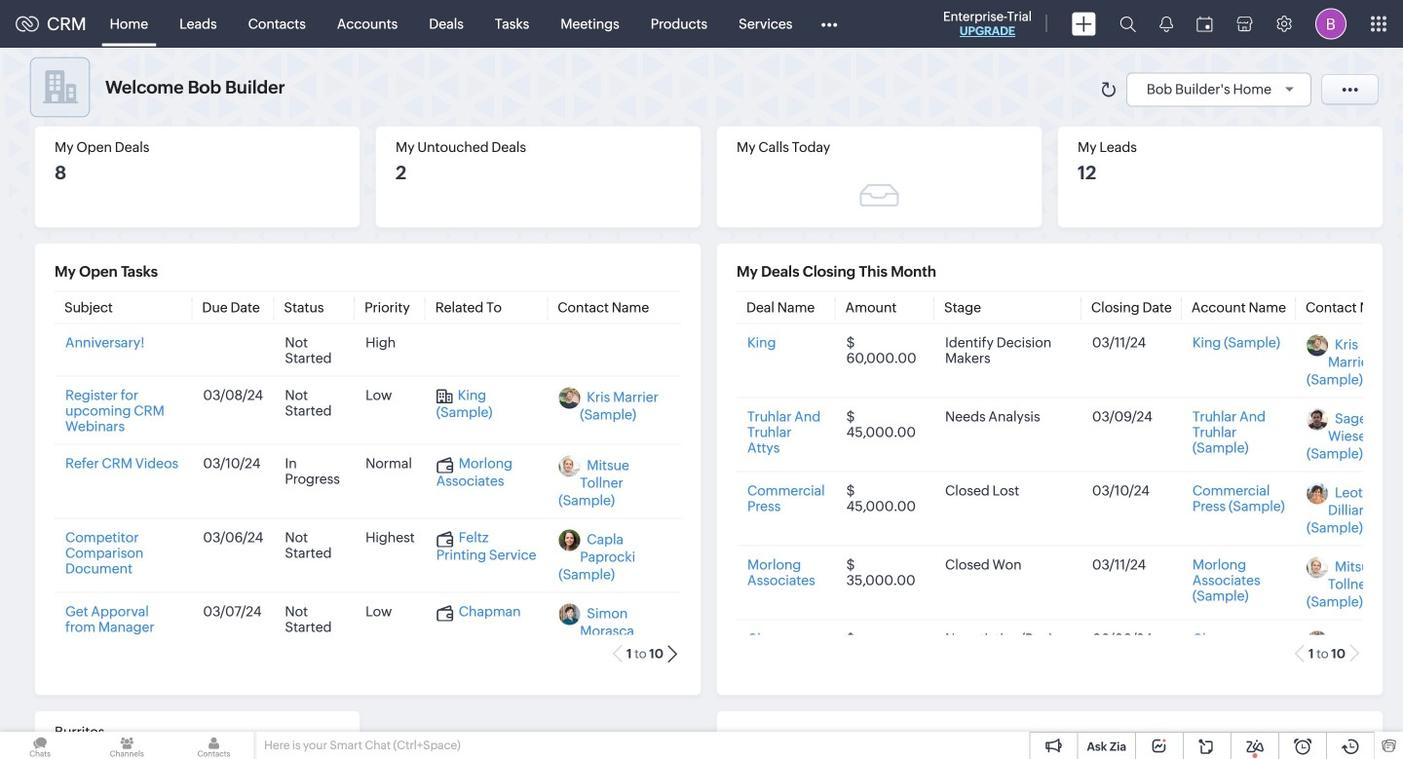 Task type: locate. For each thing, give the bounding box(es) containing it.
signals image
[[1160, 16, 1173, 32]]

contacts image
[[174, 732, 254, 759]]

create menu image
[[1072, 12, 1096, 36]]

calendar image
[[1197, 16, 1213, 32]]

signals element
[[1148, 0, 1185, 48]]

search image
[[1120, 16, 1136, 32]]

logo image
[[16, 16, 39, 32]]

chats image
[[0, 732, 80, 759]]



Task type: describe. For each thing, give the bounding box(es) containing it.
search element
[[1108, 0, 1148, 48]]

Other Modules field
[[808, 8, 850, 39]]

create menu element
[[1060, 0, 1108, 47]]

profile element
[[1304, 0, 1359, 47]]

profile image
[[1316, 8, 1347, 39]]

channels image
[[87, 732, 167, 759]]



Task type: vqa. For each thing, say whether or not it's contained in the screenshot.
You associated with You can define more chat abilities to Zia, in addition to the standard questions it answers.
no



